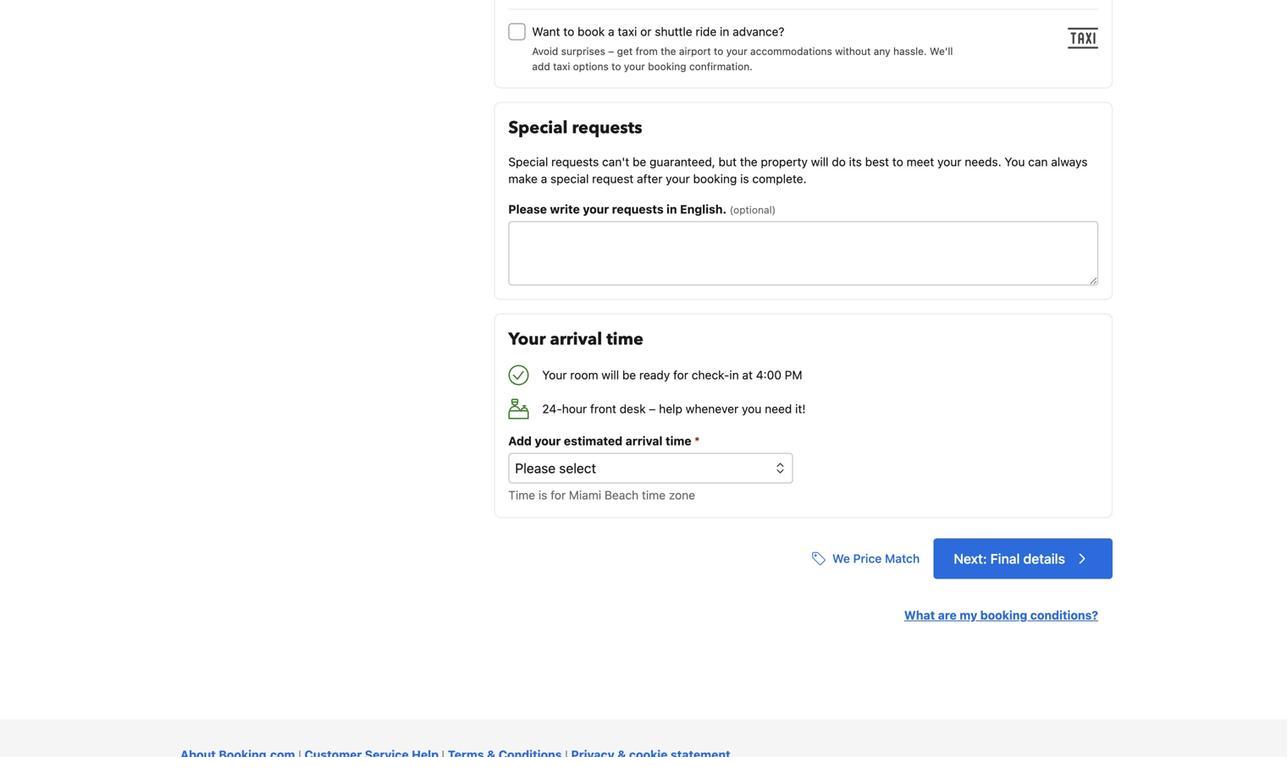 Task type: vqa. For each thing, say whether or not it's contained in the screenshot.
the conditions?
yes



Task type: locate. For each thing, give the bounding box(es) containing it.
will inside special requests can't be guaranteed, but the property will do its best to meet your needs. you can always make a special request after your booking is complete.
[[811, 155, 829, 169]]

a right make
[[541, 172, 547, 186]]

requests inside special requests can't be guaranteed, but the property will do its best to meet your needs. you can always make a special request after your booking is complete.
[[551, 155, 599, 169]]

airport
[[679, 45, 711, 57]]

special
[[550, 172, 589, 186]]

1 horizontal spatial the
[[740, 155, 758, 169]]

1 horizontal spatial arrival
[[625, 434, 663, 448]]

your right write
[[583, 202, 609, 216]]

taxi right add
[[553, 60, 570, 72]]

a
[[608, 24, 614, 38], [541, 172, 547, 186]]

time left zone
[[642, 488, 666, 502]]

to down get
[[611, 60, 621, 72]]

to right the best
[[892, 155, 903, 169]]

your up 24- at the bottom of page
[[508, 328, 546, 351]]

your left room
[[542, 368, 567, 382]]

want
[[532, 24, 560, 38]]

will right room
[[601, 368, 619, 382]]

time
[[606, 328, 644, 351], [665, 434, 691, 448], [642, 488, 666, 502]]

complete.
[[752, 172, 807, 186]]

your right meet
[[937, 155, 962, 169]]

1 vertical spatial be
[[622, 368, 636, 382]]

taxi left the or
[[618, 24, 637, 38]]

it!
[[795, 402, 806, 416]]

be up after
[[633, 155, 646, 169]]

0 horizontal spatial booking
[[648, 60, 686, 72]]

2 special from the top
[[508, 155, 548, 169]]

taxi inside avoid surprises – get from the airport to your accommodations without any hassle. we'll add taxi options to your booking confirmation.
[[553, 60, 570, 72]]

2 vertical spatial booking
[[980, 609, 1027, 623]]

0 vertical spatial a
[[608, 24, 614, 38]]

time up ready
[[606, 328, 644, 351]]

from
[[636, 45, 658, 57]]

1 vertical spatial arrival
[[625, 434, 663, 448]]

is right time
[[538, 488, 547, 502]]

1 vertical spatial requests
[[551, 155, 599, 169]]

0 horizontal spatial the
[[661, 45, 676, 57]]

please write your requests in english. (optional)
[[508, 202, 776, 216]]

1 vertical spatial the
[[740, 155, 758, 169]]

1 vertical spatial will
[[601, 368, 619, 382]]

is up (optional)
[[740, 172, 749, 186]]

want to book a taxi or shuttle ride in advance?
[[532, 24, 784, 38]]

requests up can't
[[572, 116, 642, 140]]

is
[[740, 172, 749, 186], [538, 488, 547, 502]]

in right ride
[[720, 24, 729, 38]]

booking inside special requests can't be guaranteed, but the property will do its best to meet your needs. you can always make a special request after your booking is complete.
[[693, 172, 737, 186]]

2 vertical spatial requests
[[612, 202, 664, 216]]

0 vertical spatial in
[[720, 24, 729, 38]]

will left do
[[811, 155, 829, 169]]

your
[[726, 45, 747, 57], [624, 60, 645, 72], [937, 155, 962, 169], [666, 172, 690, 186], [583, 202, 609, 216], [535, 434, 561, 448]]

need
[[765, 402, 792, 416]]

we price match
[[832, 552, 920, 566]]

always
[[1051, 155, 1088, 169]]

booking down but
[[693, 172, 737, 186]]

0 vertical spatial the
[[661, 45, 676, 57]]

booking
[[648, 60, 686, 72], [693, 172, 737, 186], [980, 609, 1027, 623]]

time
[[508, 488, 535, 502]]

1 vertical spatial your
[[542, 368, 567, 382]]

0 vertical spatial is
[[740, 172, 749, 186]]

the inside special requests can't be guaranteed, but the property will do its best to meet your needs. you can always make a special request after your booking is complete.
[[740, 155, 758, 169]]

1 horizontal spatial is
[[740, 172, 749, 186]]

0 vertical spatial booking
[[648, 60, 686, 72]]

0 vertical spatial will
[[811, 155, 829, 169]]

desk
[[620, 402, 646, 416]]

special inside special requests can't be guaranteed, but the property will do its best to meet your needs. you can always make a special request after your booking is complete.
[[508, 155, 548, 169]]

1 vertical spatial for
[[551, 488, 566, 502]]

0 vertical spatial your
[[508, 328, 546, 351]]

is inside special requests can't be guaranteed, but the property will do its best to meet your needs. you can always make a special request after your booking is complete.
[[740, 172, 749, 186]]

or
[[640, 24, 652, 38]]

0 vertical spatial for
[[673, 368, 688, 382]]

to up confirmation.
[[714, 45, 723, 57]]

24-hour front desk – help whenever you need it!
[[542, 402, 806, 416]]

the inside avoid surprises – get from the airport to your accommodations without any hassle. we'll add taxi options to your booking confirmation.
[[661, 45, 676, 57]]

whenever
[[686, 402, 739, 416]]

are
[[938, 609, 957, 623]]

1 horizontal spatial booking
[[693, 172, 737, 186]]

the
[[661, 45, 676, 57], [740, 155, 758, 169]]

requests down after
[[612, 202, 664, 216]]

in left at
[[729, 368, 739, 382]]

– left 'help'
[[649, 402, 656, 416]]

booking down from
[[648, 60, 686, 72]]

for left miami
[[551, 488, 566, 502]]

arrival down desk
[[625, 434, 663, 448]]

1 vertical spatial booking
[[693, 172, 737, 186]]

miami
[[569, 488, 601, 502]]

requests up special
[[551, 155, 599, 169]]

the right but
[[740, 155, 758, 169]]

special
[[508, 116, 568, 140], [508, 155, 548, 169]]

0 vertical spatial time
[[606, 328, 644, 351]]

will
[[811, 155, 829, 169], [601, 368, 619, 382]]

add
[[508, 434, 532, 448]]

– left get
[[608, 45, 614, 57]]

1 vertical spatial time
[[665, 434, 691, 448]]

special requests
[[508, 116, 642, 140]]

your
[[508, 328, 546, 351], [542, 368, 567, 382]]

for
[[673, 368, 688, 382], [551, 488, 566, 502]]

arrival up room
[[550, 328, 602, 351]]

1 vertical spatial special
[[508, 155, 548, 169]]

0 horizontal spatial taxi
[[553, 60, 570, 72]]

0 vertical spatial requests
[[572, 116, 642, 140]]

requests for special requests can't be guaranteed, but the property will do its best to meet your needs. you can always make a special request after your booking is complete.
[[551, 155, 599, 169]]

the down shuttle
[[661, 45, 676, 57]]

0 vertical spatial special
[[508, 116, 568, 140]]

0 vertical spatial –
[[608, 45, 614, 57]]

your arrival time
[[508, 328, 644, 351]]

english.
[[680, 202, 727, 216]]

get
[[617, 45, 633, 57]]

requests
[[572, 116, 642, 140], [551, 155, 599, 169], [612, 202, 664, 216]]

want to book a taxi or shuttle ride in advance? group
[[508, 0, 1105, 74]]

can't
[[602, 155, 629, 169]]

can
[[1028, 155, 1048, 169]]

0 horizontal spatial –
[[608, 45, 614, 57]]

request
[[592, 172, 634, 186]]

time left *
[[665, 434, 691, 448]]

be left ready
[[622, 368, 636, 382]]

taxi
[[618, 24, 637, 38], [553, 60, 570, 72]]

0 horizontal spatial a
[[541, 172, 547, 186]]

next: final details
[[954, 551, 1065, 567]]

1 horizontal spatial will
[[811, 155, 829, 169]]

to
[[563, 24, 574, 38], [714, 45, 723, 57], [611, 60, 621, 72], [892, 155, 903, 169]]

2 vertical spatial in
[[729, 368, 739, 382]]

details
[[1023, 551, 1065, 567]]

accommodations
[[750, 45, 832, 57]]

0 horizontal spatial is
[[538, 488, 547, 502]]

options
[[573, 60, 609, 72]]

1 vertical spatial –
[[649, 402, 656, 416]]

0 horizontal spatial arrival
[[550, 328, 602, 351]]

1 vertical spatial in
[[666, 202, 677, 216]]

be inside special requests can't be guaranteed, but the property will do its best to meet your needs. you can always make a special request after your booking is complete.
[[633, 155, 646, 169]]

–
[[608, 45, 614, 57], [649, 402, 656, 416]]

do
[[832, 155, 846, 169]]

a right book
[[608, 24, 614, 38]]

None text field
[[508, 221, 1098, 286]]

1 vertical spatial is
[[538, 488, 547, 502]]

1 vertical spatial a
[[541, 172, 547, 186]]

your down get
[[624, 60, 645, 72]]

1 vertical spatial taxi
[[553, 60, 570, 72]]

0 vertical spatial be
[[633, 155, 646, 169]]

0 vertical spatial arrival
[[550, 328, 602, 351]]

please
[[508, 202, 547, 216]]

at
[[742, 368, 753, 382]]

book
[[578, 24, 605, 38]]

estimated
[[564, 434, 623, 448]]

surprises
[[561, 45, 605, 57]]

for right ready
[[673, 368, 688, 382]]

you
[[742, 402, 762, 416]]

be
[[633, 155, 646, 169], [622, 368, 636, 382]]

1 special from the top
[[508, 116, 568, 140]]

0 vertical spatial taxi
[[618, 24, 637, 38]]

you
[[1005, 155, 1025, 169]]

1 horizontal spatial a
[[608, 24, 614, 38]]

to left book
[[563, 24, 574, 38]]

add your estimated arrival time *
[[508, 434, 700, 448]]

booking right my
[[980, 609, 1027, 623]]

arrival
[[550, 328, 602, 351], [625, 434, 663, 448]]

0 horizontal spatial for
[[551, 488, 566, 502]]

in left the english.
[[666, 202, 677, 216]]

time is for miami beach time zone
[[508, 488, 695, 502]]

in
[[720, 24, 729, 38], [666, 202, 677, 216], [729, 368, 739, 382]]

0 horizontal spatial will
[[601, 368, 619, 382]]

your right add at the left bottom of page
[[535, 434, 561, 448]]



Task type: describe. For each thing, give the bounding box(es) containing it.
advance?
[[733, 24, 784, 38]]

we
[[832, 552, 850, 566]]

what are my booking conditions?
[[904, 609, 1098, 623]]

any
[[874, 45, 890, 57]]

24-
[[542, 402, 562, 416]]

your down guaranteed,
[[666, 172, 690, 186]]

what
[[904, 609, 935, 623]]

best
[[865, 155, 889, 169]]

2 vertical spatial time
[[642, 488, 666, 502]]

we'll
[[930, 45, 953, 57]]

beach
[[605, 488, 639, 502]]

2 horizontal spatial booking
[[980, 609, 1027, 623]]

check-
[[692, 368, 729, 382]]

we price match button
[[805, 544, 927, 574]]

special for special requests can't be guaranteed, but the property will do its best to meet your needs. you can always make a special request after your booking is complete.
[[508, 155, 548, 169]]

your for your room will be ready for check-in at 4:00 pm
[[542, 368, 567, 382]]

but
[[719, 155, 737, 169]]

requests for special requests
[[572, 116, 642, 140]]

confirmation.
[[689, 60, 753, 72]]

shuttle
[[655, 24, 692, 38]]

what are my booking conditions? link
[[904, 609, 1098, 623]]

write
[[550, 202, 580, 216]]

be for ready
[[622, 368, 636, 382]]

(optional)
[[730, 204, 776, 216]]

ride
[[696, 24, 717, 38]]

match
[[885, 552, 920, 566]]

avoid
[[532, 45, 558, 57]]

*
[[694, 434, 700, 448]]

its
[[849, 155, 862, 169]]

without
[[835, 45, 871, 57]]

property
[[761, 155, 808, 169]]

guaranteed,
[[650, 155, 715, 169]]

4:00 pm
[[756, 368, 802, 382]]

special requests can't be guaranteed, but the property will do its best to meet your needs. you can always make a special request after your booking is complete.
[[508, 155, 1088, 186]]

hour
[[562, 402, 587, 416]]

help
[[659, 402, 682, 416]]

front
[[590, 402, 616, 416]]

your room will be ready for check-in at 4:00 pm
[[542, 368, 802, 382]]

your for your arrival time
[[508, 328, 546, 351]]

final
[[990, 551, 1020, 567]]

next:
[[954, 551, 987, 567]]

be for guaranteed,
[[633, 155, 646, 169]]

next: final details button
[[933, 539, 1113, 579]]

make
[[508, 172, 538, 186]]

1 horizontal spatial for
[[673, 368, 688, 382]]

room
[[570, 368, 598, 382]]

needs.
[[965, 155, 1001, 169]]

a inside want to book a taxi or shuttle ride in advance? group
[[608, 24, 614, 38]]

special for special requests
[[508, 116, 568, 140]]

price
[[853, 552, 882, 566]]

after
[[637, 172, 663, 186]]

a inside special requests can't be guaranteed, but the property will do its best to meet your needs. you can always make a special request after your booking is complete.
[[541, 172, 547, 186]]

conditions?
[[1030, 609, 1098, 623]]

ready
[[639, 368, 670, 382]]

add
[[532, 60, 550, 72]]

meet
[[907, 155, 934, 169]]

1 horizontal spatial taxi
[[618, 24, 637, 38]]

booking inside avoid surprises – get from the airport to your accommodations without any hassle. we'll add taxi options to your booking confirmation.
[[648, 60, 686, 72]]

1 horizontal spatial –
[[649, 402, 656, 416]]

hassle.
[[893, 45, 927, 57]]

in inside group
[[720, 24, 729, 38]]

your up confirmation.
[[726, 45, 747, 57]]

to inside special requests can't be guaranteed, but the property will do its best to meet your needs. you can always make a special request after your booking is complete.
[[892, 155, 903, 169]]

zone
[[669, 488, 695, 502]]

avoid surprises – get from the airport to your accommodations without any hassle. we'll add taxi options to your booking confirmation.
[[532, 45, 953, 72]]

my
[[960, 609, 977, 623]]

– inside avoid surprises – get from the airport to your accommodations without any hassle. we'll add taxi options to your booking confirmation.
[[608, 45, 614, 57]]



